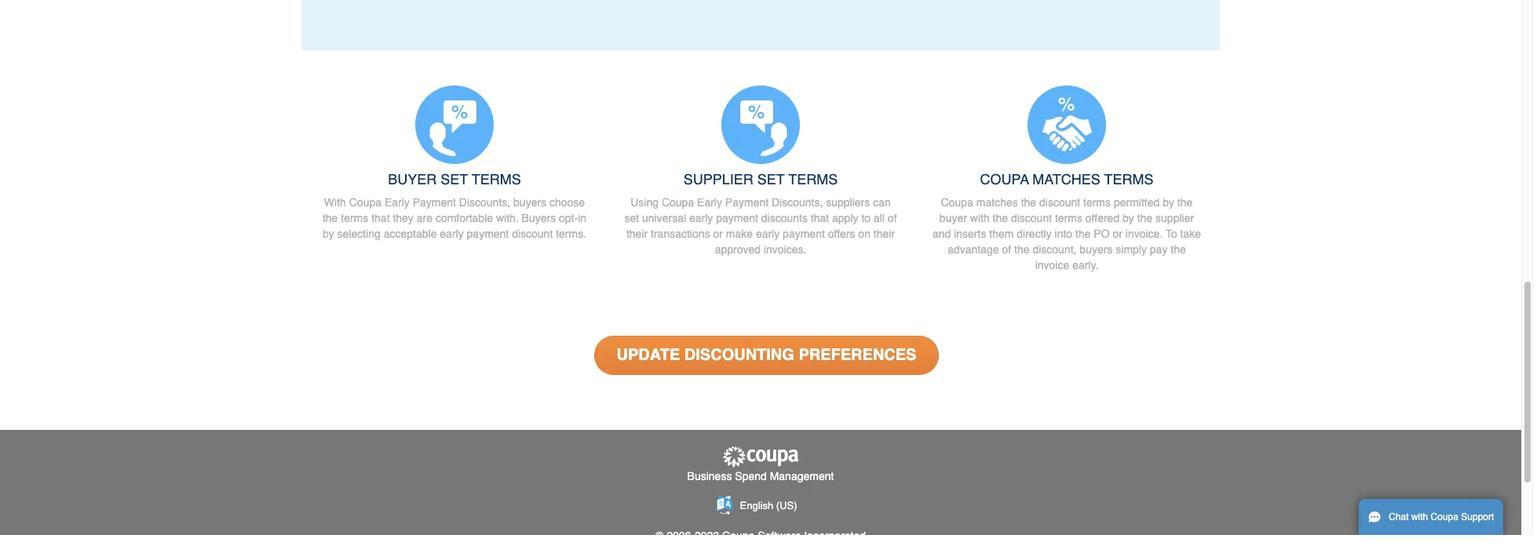 Task type: locate. For each thing, give the bounding box(es) containing it.
of down "them"
[[1002, 244, 1011, 256]]

by left selecting
[[323, 228, 334, 240]]

2 early from the left
[[697, 197, 722, 209]]

with coupa early payment discounts, buyers choose the terms that they are comfortable with. buyers opt-in by selecting acceptable early payment discount terms.
[[323, 197, 586, 240]]

0 vertical spatial buyers
[[513, 197, 546, 209]]

0 horizontal spatial early
[[385, 197, 410, 209]]

inserts
[[954, 228, 986, 240]]

2 set from the left
[[757, 171, 785, 187]]

management
[[770, 470, 834, 483]]

1 horizontal spatial early
[[697, 197, 722, 209]]

payment
[[716, 212, 758, 225], [467, 228, 509, 240], [783, 228, 825, 240]]

2 payment from the left
[[725, 197, 769, 209]]

with inside button
[[1411, 512, 1428, 523]]

their down all
[[874, 228, 895, 240]]

the
[[1021, 197, 1036, 209], [1177, 197, 1193, 209], [323, 212, 338, 225], [993, 212, 1008, 225], [1137, 212, 1153, 225], [1075, 228, 1091, 240], [1014, 244, 1030, 256], [1171, 244, 1186, 256]]

buyers
[[513, 197, 546, 209], [1080, 244, 1113, 256]]

discount,
[[1033, 244, 1077, 256]]

of right all
[[888, 212, 897, 225]]

the down with
[[323, 212, 338, 225]]

matches
[[976, 197, 1018, 209]]

by down permitted
[[1123, 212, 1134, 225]]

3 terms from the left
[[1104, 171, 1154, 187]]

payment up invoices.
[[783, 228, 825, 240]]

preferences
[[799, 346, 916, 365]]

discounts, inside using coupa early payment discounts, suppliers can set universal early payment discounts that apply to all of their transactions or make early payment offers on their approved invoices.
[[772, 197, 823, 209]]

2 horizontal spatial terms
[[1104, 171, 1154, 187]]

1 horizontal spatial with
[[1411, 512, 1428, 523]]

terms
[[1083, 197, 1111, 209], [341, 212, 368, 225], [1055, 212, 1082, 225]]

the down to
[[1171, 244, 1186, 256]]

2 horizontal spatial by
[[1163, 197, 1174, 209]]

update
[[617, 346, 680, 365]]

by inside with coupa early payment discounts, buyers choose the terms that they are comfortable with. buyers opt-in by selecting acceptable early payment discount terms.
[[323, 228, 334, 240]]

1 horizontal spatial by
[[1123, 212, 1134, 225]]

offers
[[828, 228, 855, 240]]

to
[[861, 212, 871, 225]]

discount up directly
[[1011, 212, 1052, 225]]

set for buyer
[[441, 171, 468, 187]]

0 vertical spatial of
[[888, 212, 897, 225]]

2 vertical spatial by
[[323, 228, 334, 240]]

set up with coupa early payment discounts, buyers choose the terms that they are comfortable with. buyers opt-in by selecting acceptable early payment discount terms.
[[441, 171, 468, 187]]

coupa
[[349, 197, 382, 209], [662, 197, 694, 209], [941, 197, 973, 209], [1431, 512, 1458, 523]]

simply
[[1116, 244, 1147, 256]]

discount down matches
[[1039, 197, 1080, 209]]

payment up make
[[716, 212, 758, 225]]

(us)
[[776, 500, 797, 512]]

early down "comfortable"
[[440, 228, 464, 240]]

set up discounts
[[757, 171, 785, 187]]

1 horizontal spatial set
[[757, 171, 785, 187]]

0 horizontal spatial early
[[440, 228, 464, 240]]

early up transactions at the left
[[689, 212, 713, 225]]

or right po
[[1113, 228, 1122, 240]]

their
[[626, 228, 648, 240], [874, 228, 895, 240]]

payment for buyer
[[413, 197, 456, 209]]

0 horizontal spatial terms
[[341, 212, 368, 225]]

2 horizontal spatial early
[[756, 228, 780, 240]]

coupa matches the discount terms permitted by the buyer with the discount terms offered by the supplier and inserts them directly into the po or invoice. to take advantage of the discount, buyers simply pay the invoice early.
[[932, 197, 1201, 272]]

2 horizontal spatial terms
[[1083, 197, 1111, 209]]

discounts, inside with coupa early payment discounts, buyers choose the terms that they are comfortable with. buyers opt-in by selecting acceptable early payment discount terms.
[[459, 197, 510, 209]]

take
[[1180, 228, 1201, 240]]

0 horizontal spatial that
[[371, 212, 390, 225]]

business spend management
[[687, 470, 834, 483]]

1 horizontal spatial that
[[811, 212, 829, 225]]

buyers inside coupa matches the discount terms permitted by the buyer with the discount terms offered by the supplier and inserts them directly into the po or invoice. to take advantage of the discount, buyers simply pay the invoice early.
[[1080, 244, 1113, 256]]

using coupa early payment discounts, suppliers can set universal early payment discounts that apply to all of their transactions or make early payment offers on their approved invoices.
[[624, 197, 897, 256]]

selecting
[[337, 228, 381, 240]]

set
[[441, 171, 468, 187], [757, 171, 785, 187]]

or
[[713, 228, 723, 240], [1113, 228, 1122, 240]]

of inside coupa matches the discount terms permitted by the buyer with the discount terms offered by the supplier and inserts them directly into the po or invoice. to take advantage of the discount, buyers simply pay the invoice early.
[[1002, 244, 1011, 256]]

buyer
[[940, 212, 967, 225]]

early down supplier at the left of the page
[[697, 197, 722, 209]]

0 horizontal spatial of
[[888, 212, 897, 225]]

1 horizontal spatial of
[[1002, 244, 1011, 256]]

0 horizontal spatial by
[[323, 228, 334, 240]]

supplier
[[1156, 212, 1194, 225]]

payment down supplier set terms at the top of page
[[725, 197, 769, 209]]

spend
[[735, 470, 767, 483]]

early for supplier set terms
[[697, 197, 722, 209]]

the up supplier
[[1177, 197, 1193, 209]]

coupa left support on the right
[[1431, 512, 1458, 523]]

chat with coupa support button
[[1359, 499, 1504, 535]]

1 horizontal spatial their
[[874, 228, 895, 240]]

0 vertical spatial with
[[970, 212, 990, 225]]

pay
[[1150, 244, 1168, 256]]

terms up selecting
[[341, 212, 368, 225]]

with up inserts on the right of page
[[970, 212, 990, 225]]

0 vertical spatial discount
[[1039, 197, 1080, 209]]

are
[[417, 212, 433, 225]]

to
[[1166, 228, 1177, 240]]

1 early from the left
[[385, 197, 410, 209]]

1 discounts, from the left
[[459, 197, 510, 209]]

terms up with.
[[472, 171, 521, 187]]

1 horizontal spatial discounts,
[[772, 197, 823, 209]]

or left make
[[713, 228, 723, 240]]

their down set
[[626, 228, 648, 240]]

the up invoice.
[[1137, 212, 1153, 225]]

discounts, up discounts
[[772, 197, 823, 209]]

discount
[[1039, 197, 1080, 209], [1011, 212, 1052, 225], [512, 228, 553, 240]]

2 their from the left
[[874, 228, 895, 240]]

2 discounts, from the left
[[772, 197, 823, 209]]

payment up are
[[413, 197, 456, 209]]

1 that from the left
[[371, 212, 390, 225]]

2 vertical spatial discount
[[512, 228, 553, 240]]

early inside using coupa early payment discounts, suppliers can set universal early payment discounts that apply to all of their transactions or make early payment offers on their approved invoices.
[[697, 197, 722, 209]]

discount inside with coupa early payment discounts, buyers choose the terms that they are comfortable with. buyers opt-in by selecting acceptable early payment discount terms.
[[512, 228, 553, 240]]

the inside with coupa early payment discounts, buyers choose the terms that they are comfortable with. buyers opt-in by selecting acceptable early payment discount terms.
[[323, 212, 338, 225]]

coupa up buyer
[[941, 197, 973, 209]]

1 payment from the left
[[413, 197, 456, 209]]

terms
[[472, 171, 521, 187], [788, 171, 838, 187], [1104, 171, 1154, 187]]

buyer set terms
[[388, 171, 521, 187]]

1 set from the left
[[441, 171, 468, 187]]

of
[[888, 212, 897, 225], [1002, 244, 1011, 256]]

approved
[[715, 244, 761, 256]]

1 vertical spatial buyers
[[1080, 244, 1113, 256]]

1 vertical spatial discount
[[1011, 212, 1052, 225]]

early down discounts
[[756, 228, 780, 240]]

with right chat
[[1411, 512, 1428, 523]]

buyers up buyers
[[513, 197, 546, 209]]

po
[[1094, 228, 1110, 240]]

2 terms from the left
[[788, 171, 838, 187]]

terms up into
[[1055, 212, 1082, 225]]

2 or from the left
[[1113, 228, 1122, 240]]

0 horizontal spatial buyers
[[513, 197, 546, 209]]

discounting
[[684, 346, 794, 365]]

discount down buyers
[[512, 228, 553, 240]]

2 that from the left
[[811, 212, 829, 225]]

0 vertical spatial by
[[1163, 197, 1174, 209]]

early
[[385, 197, 410, 209], [697, 197, 722, 209]]

0 horizontal spatial payment
[[413, 197, 456, 209]]

0 horizontal spatial or
[[713, 228, 723, 240]]

early up "they"
[[385, 197, 410, 209]]

early inside with coupa early payment discounts, buyers choose the terms that they are comfortable with. buyers opt-in by selecting acceptable early payment discount terms.
[[385, 197, 410, 209]]

coupa up universal
[[662, 197, 694, 209]]

0 horizontal spatial terms
[[472, 171, 521, 187]]

1 horizontal spatial buyers
[[1080, 244, 1113, 256]]

buyers down po
[[1080, 244, 1113, 256]]

1 vertical spatial with
[[1411, 512, 1428, 523]]

set for supplier
[[757, 171, 785, 187]]

that left "they"
[[371, 212, 390, 225]]

that inside using coupa early payment discounts, suppliers can set universal early payment discounts that apply to all of their transactions or make early payment offers on their approved invoices.
[[811, 212, 829, 225]]

1 vertical spatial of
[[1002, 244, 1011, 256]]

coupa inside using coupa early payment discounts, suppliers can set universal early payment discounts that apply to all of their transactions or make early payment offers on their approved invoices.
[[662, 197, 694, 209]]

early
[[689, 212, 713, 225], [440, 228, 464, 240], [756, 228, 780, 240]]

that left apply
[[811, 212, 829, 225]]

buyers inside with coupa early payment discounts, buyers choose the terms that they are comfortable with. buyers opt-in by selecting acceptable early payment discount terms.
[[513, 197, 546, 209]]

all
[[874, 212, 885, 225]]

by
[[1163, 197, 1174, 209], [1123, 212, 1134, 225], [323, 228, 334, 240]]

or inside coupa matches the discount terms permitted by the buyer with the discount terms offered by the supplier and inserts them directly into the po or invoice. to take advantage of the discount, buyers simply pay the invoice early.
[[1113, 228, 1122, 240]]

0 horizontal spatial their
[[626, 228, 648, 240]]

with
[[970, 212, 990, 225], [1411, 512, 1428, 523]]

by up supplier
[[1163, 197, 1174, 209]]

in
[[578, 212, 586, 225]]

english (us)
[[740, 500, 797, 512]]

1 horizontal spatial terms
[[788, 171, 838, 187]]

payment inside using coupa early payment discounts, suppliers can set universal early payment discounts that apply to all of their transactions or make early payment offers on their approved invoices.
[[725, 197, 769, 209]]

chat
[[1389, 512, 1409, 523]]

0 horizontal spatial payment
[[467, 228, 509, 240]]

payment down with.
[[467, 228, 509, 240]]

coupa right with
[[349, 197, 382, 209]]

terms up permitted
[[1104, 171, 1154, 187]]

payment
[[413, 197, 456, 209], [725, 197, 769, 209]]

1 horizontal spatial payment
[[725, 197, 769, 209]]

1 horizontal spatial or
[[1113, 228, 1122, 240]]

payment inside with coupa early payment discounts, buyers choose the terms that they are comfortable with. buyers opt-in by selecting acceptable early payment discount terms.
[[413, 197, 456, 209]]

invoice.
[[1126, 228, 1163, 240]]

directly
[[1017, 228, 1052, 240]]

discounts, up "comfortable"
[[459, 197, 510, 209]]

update discounting preferences
[[617, 346, 916, 365]]

1 terms from the left
[[472, 171, 521, 187]]

0 horizontal spatial set
[[441, 171, 468, 187]]

0 horizontal spatial with
[[970, 212, 990, 225]]

0 horizontal spatial discounts,
[[459, 197, 510, 209]]

terms up suppliers
[[788, 171, 838, 187]]

discounts,
[[459, 197, 510, 209], [772, 197, 823, 209]]

terms up offered at right top
[[1083, 197, 1111, 209]]

payment inside with coupa early payment discounts, buyers choose the terms that they are comfortable with. buyers opt-in by selecting acceptable early payment discount terms.
[[467, 228, 509, 240]]

early.
[[1072, 259, 1098, 272]]

that
[[371, 212, 390, 225], [811, 212, 829, 225]]

1 or from the left
[[713, 228, 723, 240]]



Task type: vqa. For each thing, say whether or not it's contained in the screenshot.
Discounts, within 'Using Coupa Early Payment Discounts, suppliers can set universal early payment discounts that apply to all of their transactions or make early payment offers on their approved invoices.'
yes



Task type: describe. For each thing, give the bounding box(es) containing it.
with
[[324, 197, 346, 209]]

invoices.
[[764, 244, 806, 256]]

1 horizontal spatial terms
[[1055, 212, 1082, 225]]

the down directly
[[1014, 244, 1030, 256]]

coupa inside coupa matches the discount terms permitted by the buyer with the discount terms offered by the supplier and inserts them directly into the po or invoice. to take advantage of the discount, buyers simply pay the invoice early.
[[941, 197, 973, 209]]

coupa supplier portal image
[[721, 446, 800, 468]]

payment for supplier
[[725, 197, 769, 209]]

permitted
[[1114, 197, 1160, 209]]

buyer
[[388, 171, 437, 187]]

the right matches
[[1021, 197, 1036, 209]]

coupa matches terms
[[980, 171, 1154, 187]]

with.
[[496, 212, 519, 225]]

terms for supplier set terms
[[788, 171, 838, 187]]

comfortable
[[436, 212, 493, 225]]

of inside using coupa early payment discounts, suppliers can set universal early payment discounts that apply to all of their transactions or make early payment offers on their approved invoices.
[[888, 212, 897, 225]]

matches
[[1032, 171, 1100, 187]]

coupa inside with coupa early payment discounts, buyers choose the terms that they are comfortable with. buyers opt-in by selecting acceptable early payment discount terms.
[[349, 197, 382, 209]]

choose
[[549, 197, 585, 209]]

or inside using coupa early payment discounts, suppliers can set universal early payment discounts that apply to all of their transactions or make early payment offers on their approved invoices.
[[713, 228, 723, 240]]

the left po
[[1075, 228, 1091, 240]]

terms inside with coupa early payment discounts, buyers choose the terms that they are comfortable with. buyers opt-in by selecting acceptable early payment discount terms.
[[341, 212, 368, 225]]

transactions
[[651, 228, 710, 240]]

english
[[740, 500, 773, 512]]

1 vertical spatial by
[[1123, 212, 1134, 225]]

buyers
[[522, 212, 556, 225]]

can
[[873, 197, 891, 209]]

terms for coupa matches terms
[[1104, 171, 1154, 187]]

them
[[989, 228, 1014, 240]]

advantage
[[948, 244, 999, 256]]

and
[[932, 228, 951, 240]]

supplier
[[684, 171, 753, 187]]

early for buyer set terms
[[385, 197, 410, 209]]

set
[[624, 212, 639, 225]]

on
[[858, 228, 870, 240]]

supplier set terms
[[684, 171, 838, 187]]

apply
[[832, 212, 858, 225]]

1 their from the left
[[626, 228, 648, 240]]

update discounting preferences link
[[594, 336, 939, 376]]

into
[[1055, 228, 1072, 240]]

business
[[687, 470, 732, 483]]

coupa inside button
[[1431, 512, 1458, 523]]

1 horizontal spatial payment
[[716, 212, 758, 225]]

opt-
[[559, 212, 578, 225]]

acceptable
[[384, 228, 437, 240]]

suppliers
[[826, 197, 870, 209]]

1 horizontal spatial early
[[689, 212, 713, 225]]

discounts
[[761, 212, 808, 225]]

early inside with coupa early payment discounts, buyers choose the terms that they are comfortable with. buyers opt-in by selecting acceptable early payment discount terms.
[[440, 228, 464, 240]]

with inside coupa matches the discount terms permitted by the buyer with the discount terms offered by the supplier and inserts them directly into the po or invoice. to take advantage of the discount, buyers simply pay the invoice early.
[[970, 212, 990, 225]]

terms.
[[556, 228, 586, 240]]

the up "them"
[[993, 212, 1008, 225]]

support
[[1461, 512, 1494, 523]]

offered
[[1085, 212, 1120, 225]]

terms for buyer set terms
[[472, 171, 521, 187]]

using
[[631, 197, 659, 209]]

invoice
[[1035, 259, 1069, 272]]

coupa
[[980, 171, 1029, 187]]

make
[[726, 228, 753, 240]]

universal
[[642, 212, 686, 225]]

discounts, for buyer set terms
[[459, 197, 510, 209]]

they
[[393, 212, 414, 225]]

2 horizontal spatial payment
[[783, 228, 825, 240]]

chat with coupa support
[[1389, 512, 1494, 523]]

discounts, for supplier set terms
[[772, 197, 823, 209]]

that inside with coupa early payment discounts, buyers choose the terms that they are comfortable with. buyers opt-in by selecting acceptable early payment discount terms.
[[371, 212, 390, 225]]



